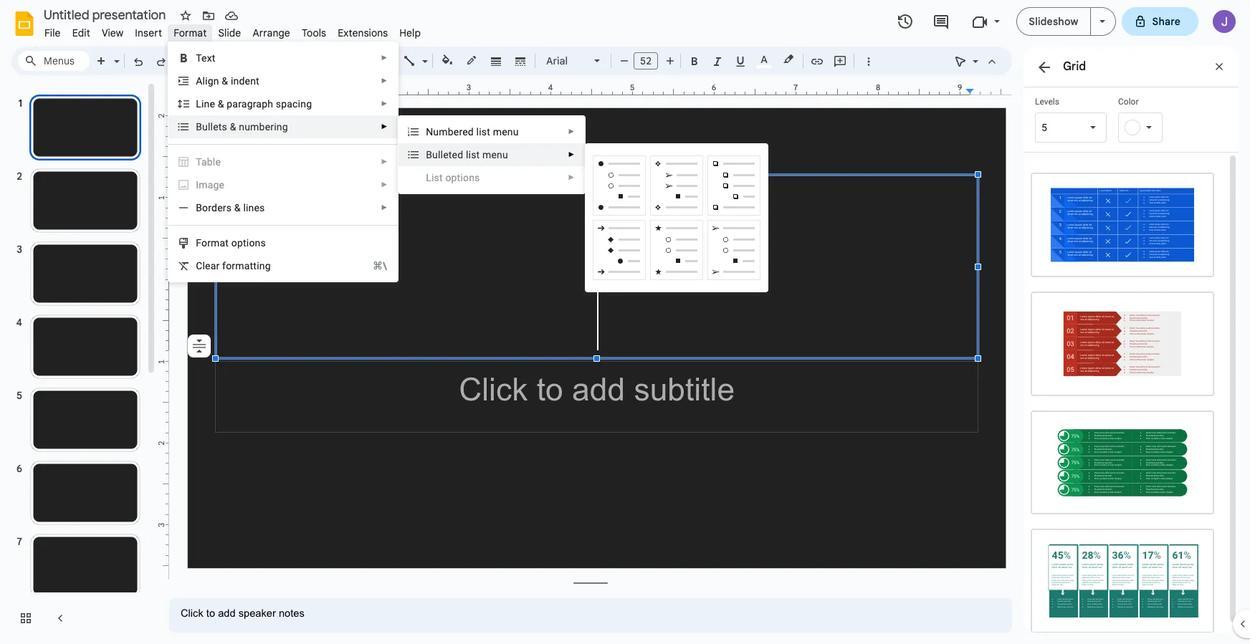 Task type: describe. For each thing, give the bounding box(es) containing it.
menu for b ulleted list menu
[[483, 149, 508, 161]]

file menu item
[[39, 24, 66, 42]]

insert menu item
[[129, 24, 168, 42]]

option group inside grid section
[[1024, 153, 1227, 641]]

a lign & indent
[[196, 75, 259, 87]]

row 2. column 2. star, hollow, square element
[[650, 220, 703, 280]]

Star checkbox
[[176, 6, 196, 26]]

i m age
[[196, 179, 225, 191]]

help menu item
[[394, 24, 427, 42]]

left margin image
[[189, 84, 228, 95]]

list for ulleted
[[466, 149, 480, 161]]

menu item containing list
[[426, 171, 575, 185]]

highlight color image
[[781, 51, 797, 68]]

bullets & numbering t element
[[196, 121, 292, 133]]

mode and view toolbar
[[949, 47, 1004, 75]]

c lear formatting
[[196, 260, 271, 272]]

& right ine
[[218, 98, 224, 110]]

► for 'table 2' element on the left of the page
[[381, 158, 388, 166]]

color button
[[1118, 96, 1190, 143]]

m
[[199, 179, 208, 191]]

s
[[222, 121, 227, 133]]

table menu item
[[169, 151, 398, 174]]

Font size field
[[634, 52, 664, 73]]

lear
[[203, 260, 220, 272]]

1 row from the top
[[591, 22, 763, 645]]

& right s
[[230, 121, 236, 133]]

& left "lines"
[[234, 202, 241, 214]]

o
[[446, 172, 451, 184]]

list options o element
[[426, 172, 484, 184]]

Five rounded-edged rows of information with percentages and two columns of bulleted details. Accent color: #0f9d58, close to green 11. radio
[[1024, 403, 1222, 522]]

2 row from the top
[[591, 218, 763, 282]]

numbered list menu n element
[[426, 126, 523, 138]]

l
[[196, 98, 201, 110]]

table
[[196, 156, 221, 168]]

format options
[[196, 237, 266, 249]]

bulle t s & numbering
[[196, 121, 288, 133]]

i
[[196, 179, 199, 191]]

borders
[[196, 202, 232, 214]]

► for bullets & numbering t element
[[381, 123, 388, 130]]

extensions menu item
[[332, 24, 394, 42]]

levels list box
[[1035, 96, 1107, 143]]

ulleted
[[432, 149, 463, 161]]

5
[[1042, 122, 1047, 133]]

► for the image m element
[[381, 181, 388, 189]]

Font size text field
[[635, 52, 657, 70]]

extensions
[[338, 27, 388, 39]]

umbered
[[433, 126, 474, 138]]

lines
[[243, 202, 265, 214]]

share button
[[1122, 7, 1199, 36]]

color
[[1118, 97, 1139, 107]]

border weight option
[[488, 51, 504, 71]]

borders & lines
[[196, 202, 265, 214]]

border dash option
[[512, 51, 529, 71]]

spacing
[[276, 98, 312, 110]]

option inside grid 'application'
[[188, 335, 211, 358]]

format for format
[[174, 27, 207, 39]]

menu for n umbered list menu
[[493, 126, 519, 138]]

align & indent a element
[[196, 75, 264, 87]]

► for align & indent a element
[[381, 77, 388, 85]]

share
[[1153, 15, 1181, 28]]

clear formatting c element
[[196, 260, 275, 272]]

levels
[[1035, 97, 1060, 107]]

grid section
[[1024, 47, 1239, 641]]

format for format options
[[196, 237, 229, 249]]

Five rows of information with check marks and details. Accent color: #4285f4, close to cornflower blue. radio
[[1024, 166, 1222, 284]]

a
[[196, 75, 203, 87]]

insert
[[135, 27, 162, 39]]

view
[[102, 27, 124, 39]]

row 2. column 1. arrow, diamond, bullet element
[[593, 220, 646, 280]]

menu bar inside menu bar banner
[[39, 19, 427, 42]]

right margin image
[[966, 84, 1006, 95]]

menu item containing i
[[169, 174, 398, 196]]

► for numbered list menu n element
[[568, 128, 575, 136]]

► for text s element
[[381, 54, 388, 62]]

tools menu item
[[296, 24, 332, 42]]



Task type: vqa. For each thing, say whether or not it's contained in the screenshot.
list options o element
yes



Task type: locate. For each thing, give the bounding box(es) containing it.
image m element
[[196, 179, 229, 191]]

Rename text field
[[39, 6, 174, 23]]

1 vertical spatial menu
[[483, 149, 508, 161]]

format down star checkbox at the top left of the page
[[174, 27, 207, 39]]

presentation options image
[[1099, 20, 1105, 23]]

navigation inside grid 'application'
[[0, 81, 158, 645]]

► for bulleted list menu b element
[[568, 151, 575, 158]]

tools
[[302, 27, 326, 39]]

b
[[426, 149, 432, 161]]

option
[[188, 335, 211, 358]]

format inside menu
[[196, 237, 229, 249]]

arrange
[[253, 27, 290, 39]]

font list. arial selected. option
[[546, 51, 586, 71]]

borders & lines q element
[[196, 202, 269, 214]]

⌘backslash element
[[356, 259, 387, 273]]

menu item up "lines"
[[169, 174, 398, 196]]

indent
[[231, 75, 259, 87]]

& right lign
[[222, 75, 228, 87]]

list
[[426, 172, 443, 184]]

bulle
[[196, 121, 219, 133]]

slideshow button
[[1017, 7, 1091, 36]]

options
[[231, 237, 266, 249]]

0 vertical spatial menu
[[493, 126, 519, 138]]

paragraph
[[227, 98, 273, 110]]

text s element
[[196, 52, 220, 64]]

list down "n umbered list menu"
[[466, 149, 480, 161]]

slide
[[218, 27, 241, 39]]

arial
[[546, 54, 568, 67]]

format menu item
[[168, 24, 213, 42]]

►
[[381, 54, 388, 62], [381, 77, 388, 85], [381, 100, 388, 108], [381, 123, 388, 130], [568, 128, 575, 136], [568, 151, 575, 158], [381, 158, 388, 166], [568, 174, 575, 181], [381, 181, 388, 189], [381, 204, 388, 212]]

age
[[208, 179, 225, 191]]

edit
[[72, 27, 90, 39]]

► for line & paragraph spacing l element
[[381, 100, 388, 108]]

numbering
[[239, 121, 288, 133]]

row 1. column 2. crossed diamond, 3d arrow, square element
[[650, 156, 703, 216]]

c
[[196, 260, 203, 272]]

navigation
[[0, 81, 158, 645]]

Five columns of information with percentages and arrows pointing down towards bulleted details. Accent color: #26a69a, close to green 11. radio
[[1024, 522, 1222, 641]]

b ulleted list menu
[[426, 149, 508, 161]]

shrink text on overflow image
[[189, 336, 209, 356]]

ptions
[[451, 172, 480, 184]]

Five rows of information with arrow shape pointing rightward towards details. Accent color: #db4437, close to light red berry 1. radio
[[1024, 284, 1222, 403]]

menu
[[493, 126, 519, 138], [483, 149, 508, 161]]

menu bar containing file
[[39, 19, 427, 42]]

menu item down bulleted list menu b element
[[426, 171, 575, 185]]

list up bulleted list menu b element
[[476, 126, 490, 138]]

slideshow
[[1029, 15, 1079, 28]]

0 vertical spatial format
[[174, 27, 207, 39]]

option group
[[1024, 153, 1227, 641]]

grid
[[1063, 60, 1086, 74]]

menu
[[398, 0, 586, 378], [168, 42, 399, 282]]

list
[[476, 126, 490, 138], [466, 149, 480, 161]]

text
[[196, 52, 216, 64]]

text color image
[[756, 51, 772, 68]]

format
[[174, 27, 207, 39], [196, 237, 229, 249]]

► for borders & lines q element
[[381, 204, 388, 212]]

n umbered list menu
[[426, 126, 519, 138]]

view menu item
[[96, 24, 129, 42]]

row 2. column 3. 3d arrow, hollow, square element
[[708, 220, 761, 280]]

grid application
[[0, 0, 1250, 645]]

table 2 element
[[196, 156, 225, 168]]

1 vertical spatial format
[[196, 237, 229, 249]]

new slide with layout image
[[110, 52, 120, 57]]

l ine & paragraph spacing
[[196, 98, 312, 110]]

format inside menu item
[[174, 27, 207, 39]]

menu up bulleted list menu b element
[[493, 126, 519, 138]]

fill color: transparent image
[[439, 51, 456, 70]]

menu item
[[426, 171, 575, 185], [169, 174, 398, 196]]

ine
[[201, 98, 215, 110]]

1 vertical spatial list
[[466, 149, 480, 161]]

► inside table menu item
[[381, 158, 388, 166]]

format options \ element
[[196, 237, 270, 249]]

row 1. column 1. bullet, hollow, square element
[[593, 156, 646, 216]]

0 horizontal spatial menu item
[[169, 174, 398, 196]]

t
[[219, 121, 222, 133]]

help
[[400, 27, 421, 39]]

0 vertical spatial list
[[476, 126, 490, 138]]

menu bar
[[39, 19, 427, 42]]

row
[[591, 22, 763, 645], [591, 218, 763, 282]]

Menus field
[[18, 51, 90, 71]]

format up the 'lear'
[[196, 237, 229, 249]]

bulleted list menu b element
[[426, 149, 513, 161]]

list for umbered
[[476, 126, 490, 138]]

line & paragraph spacing l element
[[196, 98, 316, 110]]

&
[[222, 75, 228, 87], [218, 98, 224, 110], [230, 121, 236, 133], [234, 202, 241, 214]]

menu bar banner
[[0, 0, 1250, 645]]

lign
[[203, 75, 219, 87]]

menu containing text
[[168, 42, 399, 282]]

border color: transparent image
[[464, 51, 480, 70]]

edit menu item
[[66, 24, 96, 42]]

menu containing n
[[398, 0, 586, 378]]

list o ptions
[[426, 172, 480, 184]]

arrange menu item
[[247, 24, 296, 42]]

⌘\
[[373, 260, 387, 272]]

slide menu item
[[213, 24, 247, 42]]

menu down numbered list menu n element
[[483, 149, 508, 161]]

1 horizontal spatial menu item
[[426, 171, 575, 185]]

formatting
[[222, 260, 271, 272]]

n
[[426, 126, 433, 138]]

select line image
[[419, 52, 428, 57]]

live pointer settings image
[[969, 52, 979, 57]]

file
[[44, 27, 61, 39]]

main toolbar
[[89, 50, 880, 73]]



